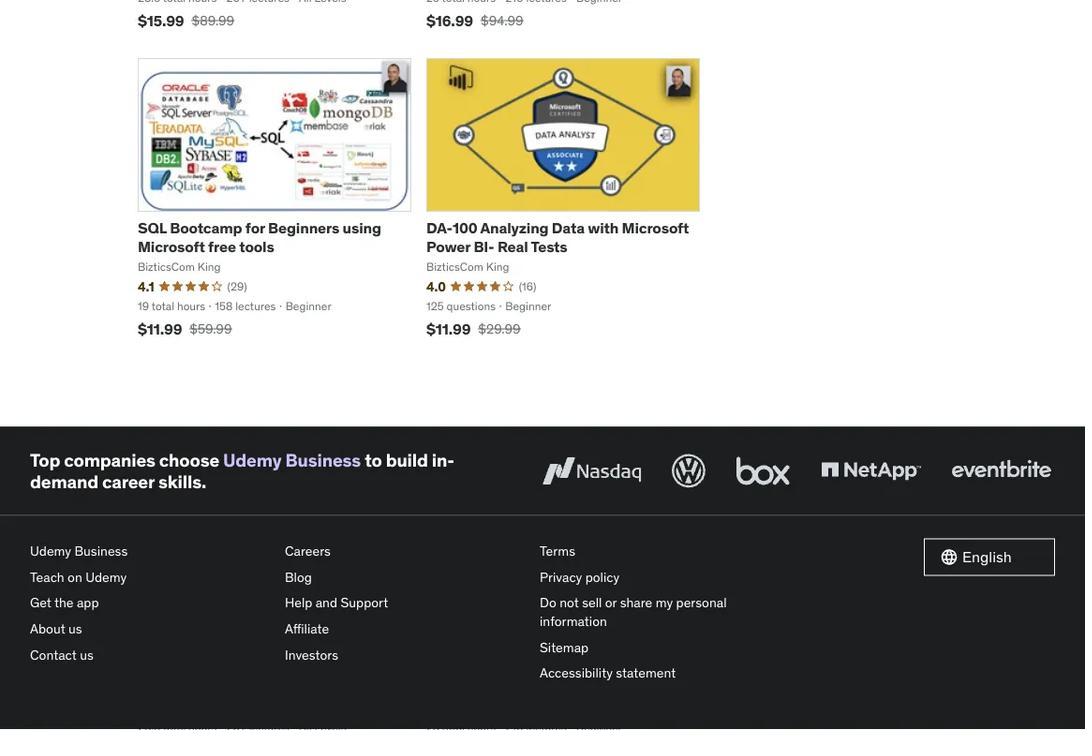 Task type: locate. For each thing, give the bounding box(es) containing it.
microsoft for sql bootcamp for beginners using microsoft free tools
[[138, 237, 205, 256]]

box image
[[732, 451, 795, 492]]

0 horizontal spatial microsoft
[[138, 237, 205, 256]]

da-
[[427, 219, 453, 238]]

microsoft
[[622, 219, 689, 238], [138, 237, 205, 256]]

terms link
[[540, 539, 780, 565]]

king inside sql bootcamp for beginners using microsoft free tools bizticscom king
[[198, 260, 221, 275]]

help and support link
[[285, 591, 525, 617]]

get
[[30, 595, 51, 612]]

careers
[[285, 543, 331, 560]]

2 vertical spatial udemy
[[85, 569, 127, 586]]

19
[[138, 299, 149, 314]]

bizticscom
[[138, 260, 195, 275], [427, 260, 484, 275]]

1 horizontal spatial king
[[486, 260, 510, 275]]

nasdaq image
[[538, 451, 646, 492]]

1 beginner from the left
[[286, 299, 332, 314]]

microsoft inside sql bootcamp for beginners using microsoft free tools bizticscom king
[[138, 237, 205, 256]]

udemy business link up get the app link
[[30, 539, 270, 565]]

udemy business link
[[223, 449, 361, 472], [30, 539, 270, 565]]

udemy business teach on udemy get the app about us contact us
[[30, 543, 128, 664]]

1 vertical spatial udemy
[[30, 543, 71, 560]]

19 total hours
[[138, 299, 205, 314]]

beginner
[[286, 299, 332, 314], [505, 299, 551, 314]]

support
[[341, 595, 388, 612]]

2 $11.99 from the left
[[427, 320, 471, 339]]

2 horizontal spatial udemy
[[223, 449, 282, 472]]

0 horizontal spatial bizticscom
[[138, 260, 195, 275]]

0 horizontal spatial beginner
[[286, 299, 332, 314]]

0 vertical spatial business
[[285, 449, 361, 472]]

analyzing
[[480, 219, 549, 238]]

statement
[[616, 665, 676, 682]]

$11.99
[[138, 320, 182, 339], [427, 320, 471, 339]]

da-100 analyzing data with microsoft power bi- real tests bizticscom king
[[427, 219, 689, 275]]

teach
[[30, 569, 64, 586]]

1 horizontal spatial bizticscom
[[427, 260, 484, 275]]

eventbrite image
[[948, 451, 1056, 492]]

0 horizontal spatial business
[[74, 543, 128, 560]]

2 bizticscom from the left
[[427, 260, 484, 275]]

accessibility statement link
[[540, 661, 780, 687]]

$11.99 for bizticscom
[[138, 320, 182, 339]]

2 king from the left
[[486, 260, 510, 275]]

king
[[198, 260, 221, 275], [486, 260, 510, 275]]

$16.99 $94.99
[[427, 11, 524, 30]]

0 horizontal spatial king
[[198, 260, 221, 275]]

bizticscom inside sql bootcamp for beginners using microsoft free tools bizticscom king
[[138, 260, 195, 275]]

1 king from the left
[[198, 260, 221, 275]]

netapp image
[[817, 451, 925, 492]]

udemy business link left "to"
[[223, 449, 361, 472]]

2 beginner from the left
[[505, 299, 551, 314]]

0 horizontal spatial $11.99
[[138, 320, 182, 339]]

bizticscom up 4.1
[[138, 260, 195, 275]]

udemy
[[223, 449, 282, 472], [30, 543, 71, 560], [85, 569, 127, 586]]

affiliate link
[[285, 617, 525, 642]]

1 horizontal spatial $11.99
[[427, 320, 471, 339]]

to
[[365, 449, 382, 472]]

1 horizontal spatial beginner
[[505, 299, 551, 314]]

udemy up teach
[[30, 543, 71, 560]]

blog link
[[285, 565, 525, 591]]

bizticscom down power
[[427, 260, 484, 275]]

udemy right choose
[[223, 449, 282, 472]]

and
[[316, 595, 338, 612]]

microsoft right with
[[622, 219, 689, 238]]

us
[[69, 621, 82, 638], [80, 647, 94, 664]]

sitemap link
[[540, 635, 780, 661]]

$29.99
[[478, 321, 521, 338]]

choose
[[159, 449, 219, 472]]

16 reviews element
[[519, 279, 537, 295]]

beginner down 16 reviews element
[[505, 299, 551, 314]]

teach on udemy link
[[30, 565, 270, 591]]

business left "to"
[[285, 449, 361, 472]]

in-
[[432, 449, 455, 472]]

4.0
[[427, 278, 446, 295]]

us right about
[[69, 621, 82, 638]]

1 vertical spatial udemy business link
[[30, 539, 270, 565]]

beginners
[[268, 219, 340, 238]]

1 $11.99 from the left
[[138, 320, 182, 339]]

build
[[386, 449, 428, 472]]

business up on on the left bottom
[[74, 543, 128, 560]]

with
[[588, 219, 619, 238]]

1 horizontal spatial microsoft
[[622, 219, 689, 238]]

$11.99 $29.99
[[427, 320, 521, 339]]

privacy
[[540, 569, 582, 586]]

do not sell or share my personal information button
[[540, 591, 780, 635]]

business
[[285, 449, 361, 472], [74, 543, 128, 560]]

$11.99 down total
[[138, 320, 182, 339]]

microsoft up 4.1
[[138, 237, 205, 256]]

share
[[620, 595, 653, 612]]

microsoft inside da-100 analyzing data with microsoft power bi- real tests bizticscom king
[[622, 219, 689, 238]]

$94.99
[[481, 12, 524, 29]]

get the app link
[[30, 591, 270, 617]]

us right contact
[[80, 647, 94, 664]]

tools
[[239, 237, 274, 256]]

top companies choose udemy business
[[30, 449, 361, 472]]

beginner right the lectures
[[286, 299, 332, 314]]

king down 'bi-'
[[486, 260, 510, 275]]

158
[[215, 299, 233, 314]]

$11.99 down 125 questions
[[427, 320, 471, 339]]

1 bizticscom from the left
[[138, 260, 195, 275]]

english button
[[924, 539, 1056, 576]]

(16)
[[519, 280, 537, 294]]

sql bootcamp for beginners using microsoft free tools link
[[138, 219, 381, 256]]

business inside the udemy business teach on udemy get the app about us contact us
[[74, 543, 128, 560]]

king down free
[[198, 260, 221, 275]]

about
[[30, 621, 65, 638]]

1 vertical spatial business
[[74, 543, 128, 560]]

udemy right on on the left bottom
[[85, 569, 127, 586]]

0 vertical spatial udemy
[[223, 449, 282, 472]]



Task type: vqa. For each thing, say whether or not it's contained in the screenshot.
a
no



Task type: describe. For each thing, give the bounding box(es) containing it.
information
[[540, 613, 607, 630]]

do
[[540, 595, 557, 612]]

0 vertical spatial us
[[69, 621, 82, 638]]

1 horizontal spatial udemy
[[85, 569, 127, 586]]

$15.99 $89.99
[[138, 11, 234, 30]]

careers blog help and support affiliate investors
[[285, 543, 388, 664]]

demand
[[30, 471, 98, 493]]

companies
[[64, 449, 155, 472]]

not
[[560, 595, 579, 612]]

contact us link
[[30, 642, 270, 668]]

1 vertical spatial us
[[80, 647, 94, 664]]

free
[[208, 237, 236, 256]]

125
[[427, 299, 444, 314]]

contact
[[30, 647, 77, 664]]

power
[[427, 237, 471, 256]]

data
[[552, 219, 585, 238]]

about us link
[[30, 617, 270, 642]]

bizticscom inside da-100 analyzing data with microsoft power bi- real tests bizticscom king
[[427, 260, 484, 275]]

sitemap
[[540, 639, 589, 656]]

personal
[[676, 595, 727, 612]]

terms privacy policy do not sell or share my personal information sitemap accessibility statement
[[540, 543, 727, 682]]

my
[[656, 595, 673, 612]]

lectures
[[235, 299, 276, 314]]

for
[[245, 219, 265, 238]]

total
[[152, 299, 174, 314]]

100
[[453, 219, 478, 238]]

using
[[343, 219, 381, 238]]

$15.99
[[138, 11, 184, 30]]

investors link
[[285, 642, 525, 668]]

$11.99 $59.99
[[138, 320, 232, 339]]

career
[[102, 471, 155, 493]]

or
[[605, 595, 617, 612]]

policy
[[586, 569, 620, 586]]

help
[[285, 595, 313, 612]]

terms
[[540, 543, 576, 560]]

(29)
[[227, 280, 247, 294]]

careers link
[[285, 539, 525, 565]]

questions
[[447, 299, 496, 314]]

privacy policy link
[[540, 565, 780, 591]]

tests
[[531, 237, 568, 256]]

english
[[963, 548, 1012, 567]]

skills.
[[158, 471, 206, 493]]

sell
[[582, 595, 602, 612]]

$89.99
[[192, 12, 234, 29]]

app
[[77, 595, 99, 612]]

accessibility
[[540, 665, 613, 682]]

4.1
[[138, 278, 154, 295]]

investors
[[285, 647, 338, 664]]

da-100 analyzing data with microsoft power bi- real tests link
[[427, 219, 689, 256]]

0 horizontal spatial udemy
[[30, 543, 71, 560]]

0 vertical spatial udemy business link
[[223, 449, 361, 472]]

real
[[498, 237, 528, 256]]

the
[[54, 595, 74, 612]]

king inside da-100 analyzing data with microsoft power bi- real tests bizticscom king
[[486, 260, 510, 275]]

29 reviews element
[[227, 279, 247, 295]]

affiliate
[[285, 621, 329, 638]]

bi-
[[474, 237, 495, 256]]

158 lectures
[[215, 299, 276, 314]]

to build in- demand career skills.
[[30, 449, 455, 493]]

small image
[[940, 548, 959, 567]]

volkswagen image
[[668, 451, 710, 492]]

sql
[[138, 219, 167, 238]]

blog
[[285, 569, 312, 586]]

1 horizontal spatial business
[[285, 449, 361, 472]]

$16.99
[[427, 11, 473, 30]]

125 questions
[[427, 299, 496, 314]]

on
[[68, 569, 82, 586]]

bootcamp
[[170, 219, 242, 238]]

microsoft for da-100 analyzing data with microsoft power bi- real tests
[[622, 219, 689, 238]]

hours
[[177, 299, 205, 314]]

sql bootcamp for beginners using microsoft free tools bizticscom king
[[138, 219, 381, 275]]

$11.99 for real
[[427, 320, 471, 339]]

top
[[30, 449, 60, 472]]

$59.99
[[190, 321, 232, 338]]



